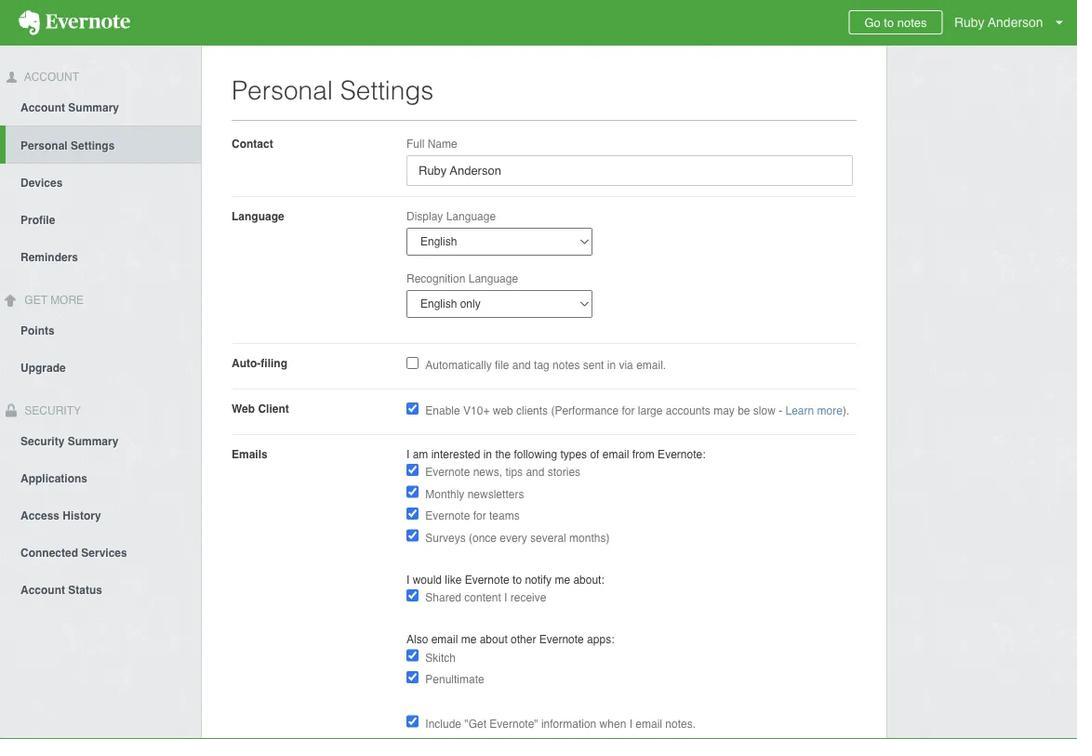 Task type: describe. For each thing, give the bounding box(es) containing it.
enable
[[426, 405, 460, 418]]

surveys (once every several months)
[[426, 532, 610, 545]]

automatically
[[426, 359, 492, 372]]

access
[[20, 510, 60, 523]]

evernote image
[[0, 10, 149, 35]]

0 vertical spatial for
[[622, 405, 635, 418]]

clients
[[517, 405, 548, 418]]

filing
[[261, 357, 288, 370]]

about
[[480, 634, 508, 647]]

0 horizontal spatial email
[[432, 634, 458, 647]]

large
[[638, 405, 663, 418]]

include
[[426, 718, 462, 731]]

language for recognition
[[469, 272, 519, 285]]

like
[[445, 574, 462, 587]]

points link
[[0, 311, 201, 349]]

account status
[[20, 584, 102, 597]]

evernote up "surveys"
[[426, 510, 470, 523]]

web client
[[232, 403, 289, 416]]

notify
[[525, 574, 552, 587]]

upgrade
[[20, 362, 66, 375]]

0 horizontal spatial for
[[474, 510, 487, 523]]

i would like evernote to notify me about:
[[407, 574, 605, 587]]

other
[[511, 634, 537, 647]]

-
[[779, 405, 783, 418]]

include "get evernote" information when i email notes.
[[426, 718, 696, 731]]

emails
[[232, 448, 268, 461]]

(once
[[469, 532, 497, 545]]

connected services
[[20, 547, 127, 560]]

connected
[[20, 547, 78, 560]]

applications
[[20, 472, 88, 485]]

summary for account summary
[[68, 101, 119, 114]]

i left am
[[407, 448, 410, 461]]

profile link
[[0, 201, 201, 238]]

get more
[[21, 294, 84, 307]]

auto-filing
[[232, 357, 288, 370]]

0 vertical spatial and
[[513, 359, 531, 372]]

Skitch checkbox
[[407, 650, 419, 662]]

monthly
[[426, 488, 465, 501]]

"get
[[465, 718, 487, 731]]

language for display
[[446, 210, 496, 223]]

evernote link
[[0, 0, 149, 46]]

devices link
[[0, 164, 201, 201]]

display
[[407, 210, 443, 223]]

notes.
[[666, 718, 696, 731]]

be
[[738, 405, 751, 418]]

anderson
[[989, 15, 1044, 30]]

account for account status
[[20, 584, 65, 597]]

apps:
[[587, 634, 615, 647]]

information
[[542, 718, 597, 731]]

recognition language
[[407, 272, 519, 285]]

personal inside personal settings link
[[20, 139, 68, 152]]

personal settings link
[[6, 125, 201, 164]]

also email me about other evernote apps:
[[407, 634, 615, 647]]

full
[[407, 137, 425, 150]]

profile
[[20, 214, 55, 227]]

evernote:
[[658, 448, 706, 461]]

Include "Get Evernote" information when I email notes. checkbox
[[407, 716, 419, 728]]

i up shared content i receive checkbox
[[407, 574, 410, 587]]

evernote for teams
[[426, 510, 520, 523]]

monthly newsletters
[[426, 488, 524, 501]]

1 horizontal spatial me
[[555, 574, 571, 587]]

Surveys (once every several months) checkbox
[[407, 530, 419, 542]]

0 vertical spatial email
[[603, 448, 630, 461]]

go to notes link
[[849, 10, 943, 34]]

account status link
[[0, 571, 201, 608]]

applications link
[[0, 459, 201, 496]]

several
[[531, 532, 567, 545]]

would
[[413, 574, 442, 587]]

skitch
[[426, 652, 456, 665]]

access history link
[[0, 496, 201, 534]]

ruby anderson link
[[950, 0, 1078, 46]]

services
[[81, 547, 127, 560]]

surveys
[[426, 532, 466, 545]]

1 vertical spatial settings
[[71, 139, 115, 152]]

account summary
[[20, 101, 119, 114]]

devices
[[20, 177, 63, 190]]

tag
[[534, 359, 550, 372]]

ruby
[[955, 15, 985, 30]]

web
[[493, 405, 514, 418]]

via
[[619, 359, 634, 372]]

Automatically file and tag notes sent in via email. checkbox
[[407, 357, 419, 370]]

go to notes
[[865, 15, 928, 29]]

auto-
[[232, 357, 261, 370]]

0 horizontal spatial notes
[[553, 359, 580, 372]]

file
[[495, 359, 510, 372]]

display language
[[407, 210, 496, 223]]

newsletters
[[468, 488, 524, 501]]

more
[[50, 294, 84, 307]]

account for account
[[21, 71, 79, 84]]

ruby anderson
[[955, 15, 1044, 30]]

evernote down interested
[[426, 466, 470, 479]]

full name
[[407, 137, 458, 150]]

automatically file and tag notes sent in via email.
[[426, 359, 667, 372]]

1 vertical spatial to
[[513, 574, 522, 587]]

language down contact
[[232, 210, 285, 223]]

news,
[[474, 466, 503, 479]]



Task type: vqa. For each thing, say whether or not it's contained in the screenshot.
rightmost TAB
no



Task type: locate. For each thing, give the bounding box(es) containing it.
go
[[865, 15, 881, 29]]

security summary link
[[0, 422, 201, 459]]

the
[[496, 448, 511, 461]]

(performance
[[551, 405, 619, 418]]

0 vertical spatial in
[[608, 359, 616, 372]]

email up skitch
[[432, 634, 458, 647]]

to right go
[[885, 15, 895, 29]]

language right the display
[[446, 210, 496, 223]]

None checkbox
[[407, 403, 419, 415]]

stories
[[548, 466, 581, 479]]

email right of
[[603, 448, 630, 461]]

name
[[428, 137, 458, 150]]

Full Name text field
[[407, 155, 854, 186]]

security for security summary
[[20, 435, 65, 448]]

notes right tag
[[553, 359, 580, 372]]

to left notify
[[513, 574, 522, 587]]

me right notify
[[555, 574, 571, 587]]

for up (once
[[474, 510, 487, 523]]

settings up full
[[340, 75, 434, 105]]

0 horizontal spatial to
[[513, 574, 522, 587]]

every
[[500, 532, 528, 545]]

0 vertical spatial personal
[[232, 75, 333, 105]]

1 vertical spatial for
[[474, 510, 487, 523]]

).
[[843, 405, 850, 418]]

accounts
[[666, 405, 711, 418]]

0 vertical spatial notes
[[898, 15, 928, 29]]

personal settings inside personal settings link
[[20, 139, 115, 152]]

1 vertical spatial personal settings
[[20, 139, 115, 152]]

learn more link
[[786, 405, 843, 418]]

1 horizontal spatial personal settings
[[232, 75, 434, 105]]

upgrade link
[[0, 349, 201, 386]]

0 horizontal spatial personal settings
[[20, 139, 115, 152]]

may
[[714, 405, 735, 418]]

i down i would like evernote to notify me about:
[[505, 592, 508, 605]]

evernote right other
[[540, 634, 584, 647]]

1 vertical spatial me
[[461, 634, 477, 647]]

get
[[25, 294, 47, 307]]

summary up applications link
[[68, 435, 119, 448]]

personal
[[232, 75, 333, 105], [20, 139, 68, 152]]

security
[[21, 405, 81, 418], [20, 435, 65, 448]]

0 vertical spatial summary
[[68, 101, 119, 114]]

in left via
[[608, 359, 616, 372]]

evernote news, tips and stories
[[426, 466, 581, 479]]

contact
[[232, 137, 273, 150]]

email left notes.
[[636, 718, 663, 731]]

in
[[608, 359, 616, 372], [484, 448, 492, 461]]

i am interested in the following types of email from evernote:
[[407, 448, 706, 461]]

slow
[[754, 405, 776, 418]]

shared
[[426, 592, 462, 605]]

1 horizontal spatial for
[[622, 405, 635, 418]]

receive
[[511, 592, 547, 605]]

account up the account summary
[[21, 71, 79, 84]]

for left large
[[622, 405, 635, 418]]

1 vertical spatial email
[[432, 634, 458, 647]]

1 horizontal spatial to
[[885, 15, 895, 29]]

summary up personal settings link
[[68, 101, 119, 114]]

tips
[[506, 466, 523, 479]]

1 horizontal spatial settings
[[340, 75, 434, 105]]

and down following at the bottom of the page
[[526, 466, 545, 479]]

0 vertical spatial to
[[885, 15, 895, 29]]

for
[[622, 405, 635, 418], [474, 510, 487, 523]]

0 horizontal spatial in
[[484, 448, 492, 461]]

points
[[20, 324, 55, 338]]

2 vertical spatial account
[[20, 584, 65, 597]]

0 horizontal spatial me
[[461, 634, 477, 647]]

penultimate
[[426, 674, 485, 687]]

when
[[600, 718, 627, 731]]

Shared content I receive checkbox
[[407, 590, 419, 602]]

1 horizontal spatial personal
[[232, 75, 333, 105]]

about:
[[574, 574, 605, 587]]

Evernote for teams checkbox
[[407, 508, 419, 520]]

interested
[[432, 448, 481, 461]]

notes right go
[[898, 15, 928, 29]]

learn
[[786, 405, 815, 418]]

1 vertical spatial account
[[20, 101, 65, 114]]

teams
[[490, 510, 520, 523]]

0 vertical spatial settings
[[340, 75, 434, 105]]

summary for security summary
[[68, 435, 119, 448]]

web
[[232, 403, 255, 416]]

2 vertical spatial email
[[636, 718, 663, 731]]

1 horizontal spatial in
[[608, 359, 616, 372]]

0 vertical spatial security
[[21, 405, 81, 418]]

in left the
[[484, 448, 492, 461]]

months)
[[570, 532, 610, 545]]

Monthly newsletters checkbox
[[407, 486, 419, 498]]

2 horizontal spatial email
[[636, 718, 663, 731]]

i
[[407, 448, 410, 461], [407, 574, 410, 587], [505, 592, 508, 605], [630, 718, 633, 731]]

1 vertical spatial in
[[484, 448, 492, 461]]

recognition
[[407, 272, 466, 285]]

account down connected
[[20, 584, 65, 597]]

0 vertical spatial account
[[21, 71, 79, 84]]

1 vertical spatial notes
[[553, 359, 580, 372]]

security up security summary
[[21, 405, 81, 418]]

content
[[465, 592, 501, 605]]

client
[[258, 403, 289, 416]]

Evernote news, tips and stories checkbox
[[407, 464, 419, 477]]

1 horizontal spatial notes
[[898, 15, 928, 29]]

personal up contact
[[232, 75, 333, 105]]

am
[[413, 448, 428, 461]]

language right recognition
[[469, 272, 519, 285]]

notes
[[898, 15, 928, 29], [553, 359, 580, 372]]

security up applications
[[20, 435, 65, 448]]

1 vertical spatial personal
[[20, 139, 68, 152]]

shared content i receive
[[426, 592, 547, 605]]

history
[[63, 510, 101, 523]]

email
[[603, 448, 630, 461], [432, 634, 458, 647], [636, 718, 663, 731]]

0 horizontal spatial settings
[[71, 139, 115, 152]]

me left about
[[461, 634, 477, 647]]

0 vertical spatial personal settings
[[232, 75, 434, 105]]

language
[[232, 210, 285, 223], [446, 210, 496, 223], [469, 272, 519, 285]]

1 horizontal spatial email
[[603, 448, 630, 461]]

reminders
[[20, 251, 78, 264]]

i right when
[[630, 718, 633, 731]]

security for security
[[21, 405, 81, 418]]

also
[[407, 634, 428, 647]]

1 vertical spatial security
[[20, 435, 65, 448]]

following
[[514, 448, 558, 461]]

account up personal settings link
[[20, 101, 65, 114]]

1 vertical spatial and
[[526, 466, 545, 479]]

0 horizontal spatial personal
[[20, 139, 68, 152]]

sent
[[583, 359, 605, 372]]

evernote up shared content i receive
[[465, 574, 510, 587]]

evernote"
[[490, 718, 539, 731]]

connected services link
[[0, 534, 201, 571]]

summary
[[68, 101, 119, 114], [68, 435, 119, 448]]

personal settings
[[232, 75, 434, 105], [20, 139, 115, 152]]

Penultimate checkbox
[[407, 672, 419, 684]]

account summary link
[[0, 88, 201, 125]]

account for account summary
[[20, 101, 65, 114]]

settings up devices link
[[71, 139, 115, 152]]

access history
[[20, 510, 101, 523]]

security summary
[[20, 435, 119, 448]]

and right file
[[513, 359, 531, 372]]

v10+
[[464, 405, 490, 418]]

1 vertical spatial summary
[[68, 435, 119, 448]]

reminders link
[[0, 238, 201, 275]]

personal up devices
[[20, 139, 68, 152]]

from
[[633, 448, 655, 461]]

of
[[591, 448, 600, 461]]

0 vertical spatial me
[[555, 574, 571, 587]]



